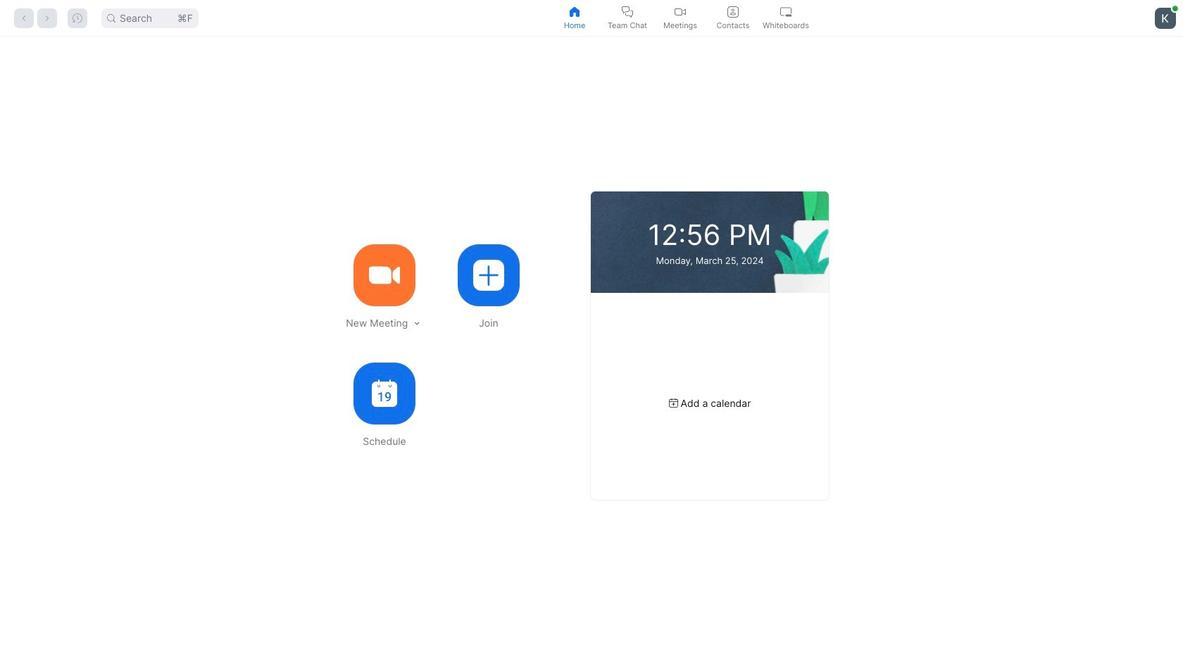 Task type: vqa. For each thing, say whether or not it's contained in the screenshot.
Calendar Add Calendar icon
yes



Task type: describe. For each thing, give the bounding box(es) containing it.
profile contact image
[[728, 6, 739, 17]]

plus squircle image
[[473, 260, 504, 291]]

video on image
[[675, 6, 686, 17]]

whiteboard small image
[[780, 6, 792, 17]]

calendar add calendar image
[[669, 399, 678, 408]]

magnifier image
[[107, 14, 116, 22]]



Task type: locate. For each thing, give the bounding box(es) containing it.
video on image
[[675, 6, 686, 17]]

chevron down small image
[[412, 319, 422, 328]]

profile contact image
[[728, 6, 739, 17]]

tab list
[[548, 0, 813, 36]]

plus squircle image
[[473, 260, 504, 291]]

calendar add calendar image
[[669, 399, 678, 408]]

home small image
[[569, 6, 580, 17], [569, 6, 580, 17]]

video camera on image
[[369, 260, 400, 291], [369, 260, 400, 291]]

magnifier image
[[107, 14, 116, 22]]

team chat image
[[622, 6, 633, 17], [622, 6, 633, 17]]

chevron down small image
[[412, 319, 422, 328]]

tab panel
[[0, 37, 1183, 654]]

online image
[[1173, 5, 1178, 11], [1173, 5, 1178, 11]]

schedule image
[[372, 380, 397, 407]]

whiteboard small image
[[780, 6, 792, 17]]



